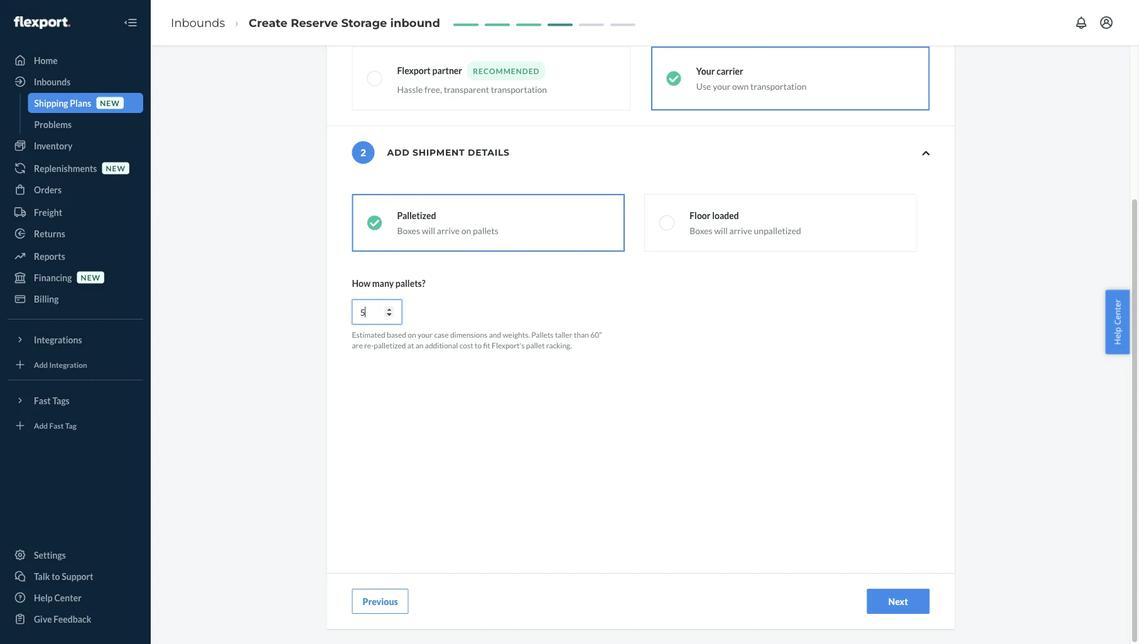 Task type: vqa. For each thing, say whether or not it's contained in the screenshot.
Inbounds "link"
yes



Task type: describe. For each thing, give the bounding box(es) containing it.
tags
[[52, 395, 70, 406]]

inventory
[[34, 140, 72, 151]]

how
[[352, 278, 371, 289]]

fast tags
[[34, 395, 70, 406]]

plans
[[70, 98, 91, 108]]

carrier
[[717, 66, 744, 76]]

new for replenishments
[[106, 164, 126, 173]]

pallets
[[473, 225, 499, 236]]

how many pallets?
[[352, 278, 426, 289]]

settings link
[[8, 545, 143, 565]]

fast inside dropdown button
[[34, 395, 51, 406]]

to inside button
[[52, 571, 60, 582]]

home link
[[8, 50, 143, 70]]

add integration link
[[8, 355, 143, 375]]

returns link
[[8, 224, 143, 244]]

re-
[[364, 341, 374, 350]]

talk to support button
[[8, 567, 143, 587]]

give
[[34, 614, 52, 625]]

support
[[62, 571, 93, 582]]

0 horizontal spatial help center
[[34, 593, 82, 603]]

arrive inside floor loaded boxes will arrive unpalletized
[[730, 225, 752, 236]]

tag
[[65, 421, 77, 430]]

hassle free, transparent transportation
[[397, 84, 547, 95]]

will inside the palletized boxes will arrive on pallets
[[422, 225, 435, 236]]

case
[[434, 330, 449, 340]]

integrations
[[34, 335, 82, 345]]

next button
[[867, 589, 930, 614]]

settings
[[34, 550, 66, 561]]

additional
[[425, 341, 458, 350]]

freight
[[34, 207, 62, 218]]

palletized
[[374, 341, 406, 350]]

transportation inside 'your carrier use your own transportation'
[[751, 81, 807, 91]]

inbounds link inside breadcrumbs navigation
[[171, 16, 225, 29]]

details
[[468, 147, 510, 158]]

orders link
[[8, 180, 143, 200]]

pallets
[[532, 330, 554, 340]]

to inside estimated based on your case dimensions and weights. pallets taller than 60" are re-palletized at an additional cost to fit flexport's pallet racking.
[[475, 341, 482, 350]]

flexport
[[397, 65, 431, 76]]

than
[[574, 330, 589, 340]]

free,
[[425, 84, 442, 95]]

open notifications image
[[1074, 15, 1089, 30]]

own
[[732, 81, 749, 91]]

reserve
[[291, 16, 338, 29]]

will inside floor loaded boxes will arrive unpalletized
[[714, 225, 728, 236]]

cost
[[460, 341, 473, 350]]

add for add integration
[[34, 360, 48, 369]]

previous
[[363, 596, 398, 607]]

add for add fast tag
[[34, 421, 48, 430]]

shipping
[[34, 98, 68, 108]]

your for case
[[418, 330, 433, 340]]

your carrier use your own transportation
[[697, 66, 807, 91]]

1 vertical spatial inbounds link
[[8, 72, 143, 92]]

add shipment details
[[387, 147, 510, 158]]

fast inside 'link'
[[49, 421, 64, 430]]

check circle image
[[666, 71, 681, 86]]

open account menu image
[[1099, 15, 1114, 30]]

talk to support
[[34, 571, 93, 582]]

give feedback
[[34, 614, 91, 625]]

reports link
[[8, 246, 143, 266]]

at
[[408, 341, 414, 350]]

floor
[[690, 210, 711, 221]]

help inside button
[[1112, 327, 1123, 345]]

your for own
[[713, 81, 731, 91]]

pallet
[[526, 341, 545, 350]]

chevron up image
[[922, 149, 930, 158]]

add for add shipment details
[[387, 147, 410, 158]]

hassle
[[397, 84, 423, 95]]

close navigation image
[[123, 15, 138, 30]]

fast tags button
[[8, 391, 143, 411]]

integrations button
[[8, 330, 143, 350]]

estimated
[[352, 330, 385, 340]]

give feedback button
[[8, 609, 143, 629]]

60"
[[591, 330, 602, 340]]

problems link
[[28, 114, 143, 134]]

new for financing
[[81, 273, 101, 282]]

on inside the palletized boxes will arrive on pallets
[[462, 225, 471, 236]]

and
[[489, 330, 501, 340]]

check circle image
[[367, 215, 382, 231]]

shipment
[[413, 147, 465, 158]]

flexport's
[[492, 341, 525, 350]]

billing link
[[8, 289, 143, 309]]

help center inside button
[[1112, 299, 1123, 345]]

estimated based on your case dimensions and weights. pallets taller than 60" are re-palletized at an additional cost to fit flexport's pallet racking.
[[352, 330, 602, 350]]

add fast tag link
[[8, 416, 143, 436]]

inbounds inside breadcrumbs navigation
[[171, 16, 225, 29]]

flexport logo image
[[14, 16, 70, 29]]

floor loaded boxes will arrive unpalletized
[[690, 210, 802, 236]]



Task type: locate. For each thing, give the bounding box(es) containing it.
new right "plans"
[[100, 98, 120, 107]]

1 vertical spatial center
[[54, 593, 82, 603]]

center inside button
[[1112, 299, 1123, 325]]

transportation right own
[[751, 81, 807, 91]]

will
[[422, 225, 435, 236], [714, 225, 728, 236]]

0 horizontal spatial inbounds link
[[8, 72, 143, 92]]

center
[[1112, 299, 1123, 325], [54, 593, 82, 603]]

1 horizontal spatial arrive
[[730, 225, 752, 236]]

palletized
[[397, 210, 436, 221]]

transparent
[[444, 84, 489, 95]]

weights.
[[503, 330, 530, 340]]

1 horizontal spatial on
[[462, 225, 471, 236]]

1 vertical spatial fast
[[49, 421, 64, 430]]

palletized boxes will arrive on pallets
[[397, 210, 499, 236]]

1 horizontal spatial your
[[713, 81, 731, 91]]

talk
[[34, 571, 50, 582]]

0 horizontal spatial inbounds
[[34, 76, 71, 87]]

2
[[361, 147, 366, 159]]

0 vertical spatial inbounds link
[[171, 16, 225, 29]]

reports
[[34, 251, 65, 262]]

1 horizontal spatial help center
[[1112, 299, 1123, 345]]

feedback
[[54, 614, 91, 625]]

boxes down palletized
[[397, 225, 420, 236]]

inventory link
[[8, 136, 143, 156]]

1 horizontal spatial to
[[475, 341, 482, 350]]

your inside 'your carrier use your own transportation'
[[713, 81, 731, 91]]

integration
[[49, 360, 87, 369]]

0 horizontal spatial help
[[34, 593, 53, 603]]

fit
[[483, 341, 490, 350]]

home
[[34, 55, 58, 66]]

freight link
[[8, 202, 143, 222]]

1 horizontal spatial transportation
[[751, 81, 807, 91]]

1 vertical spatial add
[[34, 360, 48, 369]]

problems
[[34, 119, 72, 130]]

loaded
[[713, 210, 739, 221]]

0 vertical spatial help center
[[1112, 299, 1123, 345]]

an
[[416, 341, 424, 350]]

0 horizontal spatial to
[[52, 571, 60, 582]]

on
[[462, 225, 471, 236], [408, 330, 416, 340]]

create
[[249, 16, 288, 29]]

2 vertical spatial new
[[81, 273, 101, 282]]

new down reports link
[[81, 273, 101, 282]]

are
[[352, 341, 363, 350]]

previous button
[[352, 589, 409, 614]]

add
[[387, 147, 410, 158], [34, 360, 48, 369], [34, 421, 48, 430]]

many
[[372, 278, 394, 289]]

use
[[697, 81, 711, 91]]

to
[[475, 341, 482, 350], [52, 571, 60, 582]]

on inside estimated based on your case dimensions and weights. pallets taller than 60" are re-palletized at an additional cost to fit flexport's pallet racking.
[[408, 330, 416, 340]]

0 vertical spatial inbounds
[[171, 16, 225, 29]]

financing
[[34, 272, 72, 283]]

racking.
[[546, 341, 572, 350]]

on left pallets
[[462, 225, 471, 236]]

based
[[387, 330, 406, 340]]

boxes
[[397, 225, 420, 236], [690, 225, 713, 236]]

0 horizontal spatial on
[[408, 330, 416, 340]]

flexport partner
[[397, 65, 462, 76]]

add inside add integration link
[[34, 360, 48, 369]]

partner
[[433, 65, 462, 76]]

0 vertical spatial new
[[100, 98, 120, 107]]

will down palletized
[[422, 225, 435, 236]]

1 boxes from the left
[[397, 225, 420, 236]]

None number field
[[352, 300, 402, 325]]

2 arrive from the left
[[730, 225, 752, 236]]

arrive down loaded in the top of the page
[[730, 225, 752, 236]]

1 horizontal spatial boxes
[[690, 225, 713, 236]]

storage
[[341, 16, 387, 29]]

boxes down floor
[[690, 225, 713, 236]]

inbounds link
[[171, 16, 225, 29], [8, 72, 143, 92]]

new up orders link at the top left of page
[[106, 164, 126, 173]]

1 horizontal spatial will
[[714, 225, 728, 236]]

0 horizontal spatial transportation
[[491, 84, 547, 95]]

transportation
[[751, 81, 807, 91], [491, 84, 547, 95]]

0 vertical spatial center
[[1112, 299, 1123, 325]]

help
[[1112, 327, 1123, 345], [34, 593, 53, 603]]

add fast tag
[[34, 421, 77, 430]]

1 vertical spatial help
[[34, 593, 53, 603]]

0 horizontal spatial your
[[418, 330, 433, 340]]

orders
[[34, 184, 62, 195]]

inbound
[[390, 16, 440, 29]]

1 vertical spatial help center
[[34, 593, 82, 603]]

arrive left pallets
[[437, 225, 460, 236]]

1 arrive from the left
[[437, 225, 460, 236]]

0 vertical spatial on
[[462, 225, 471, 236]]

1 horizontal spatial inbounds link
[[171, 16, 225, 29]]

0 horizontal spatial center
[[54, 593, 82, 603]]

to right talk
[[52, 571, 60, 582]]

new for shipping plans
[[100, 98, 120, 107]]

fast left tag on the bottom left of the page
[[49, 421, 64, 430]]

replenishments
[[34, 163, 97, 174]]

1 horizontal spatial inbounds
[[171, 16, 225, 29]]

1 vertical spatial new
[[106, 164, 126, 173]]

0 vertical spatial to
[[475, 341, 482, 350]]

2 vertical spatial add
[[34, 421, 48, 430]]

unpalletized
[[754, 225, 802, 236]]

billing
[[34, 294, 59, 304]]

to left fit on the bottom of the page
[[475, 341, 482, 350]]

1 vertical spatial to
[[52, 571, 60, 582]]

next
[[889, 596, 908, 607]]

add right 2 in the left top of the page
[[387, 147, 410, 158]]

0 vertical spatial help
[[1112, 327, 1123, 345]]

add inside add fast tag 'link'
[[34, 421, 48, 430]]

help center button
[[1106, 290, 1130, 355]]

0 vertical spatial add
[[387, 147, 410, 158]]

1 vertical spatial your
[[418, 330, 433, 340]]

1 vertical spatial on
[[408, 330, 416, 340]]

2 boxes from the left
[[690, 225, 713, 236]]

your inside estimated based on your case dimensions and weights. pallets taller than 60" are re-palletized at an additional cost to fit flexport's pallet racking.
[[418, 330, 433, 340]]

create reserve storage inbound
[[249, 16, 440, 29]]

1 horizontal spatial center
[[1112, 299, 1123, 325]]

help center link
[[8, 588, 143, 608]]

pallets?
[[396, 278, 426, 289]]

0 horizontal spatial boxes
[[397, 225, 420, 236]]

breadcrumbs navigation
[[161, 4, 450, 41]]

0 vertical spatial fast
[[34, 395, 51, 406]]

arrive
[[437, 225, 460, 236], [730, 225, 752, 236]]

add integration
[[34, 360, 87, 369]]

add down fast tags on the left of page
[[34, 421, 48, 430]]

fast left tags at left bottom
[[34, 395, 51, 406]]

inbounds
[[171, 16, 225, 29], [34, 76, 71, 87]]

0 vertical spatial your
[[713, 81, 731, 91]]

transportation down recommended
[[491, 84, 547, 95]]

new
[[100, 98, 120, 107], [106, 164, 126, 173], [81, 273, 101, 282]]

help center
[[1112, 299, 1123, 345], [34, 593, 82, 603]]

your up an
[[418, 330, 433, 340]]

boxes inside floor loaded boxes will arrive unpalletized
[[690, 225, 713, 236]]

on up at
[[408, 330, 416, 340]]

your
[[697, 66, 715, 76]]

arrive inside the palletized boxes will arrive on pallets
[[437, 225, 460, 236]]

shipping plans
[[34, 98, 91, 108]]

dimensions
[[450, 330, 488, 340]]

1 horizontal spatial help
[[1112, 327, 1123, 345]]

boxes inside the palletized boxes will arrive on pallets
[[397, 225, 420, 236]]

will down loaded in the top of the page
[[714, 225, 728, 236]]

recommended
[[473, 66, 540, 75]]

add left the integration
[[34, 360, 48, 369]]

0 horizontal spatial will
[[422, 225, 435, 236]]

returns
[[34, 228, 65, 239]]

1 vertical spatial inbounds
[[34, 76, 71, 87]]

2 will from the left
[[714, 225, 728, 236]]

taller
[[555, 330, 573, 340]]

0 horizontal spatial arrive
[[437, 225, 460, 236]]

your down 'carrier'
[[713, 81, 731, 91]]

1 will from the left
[[422, 225, 435, 236]]



